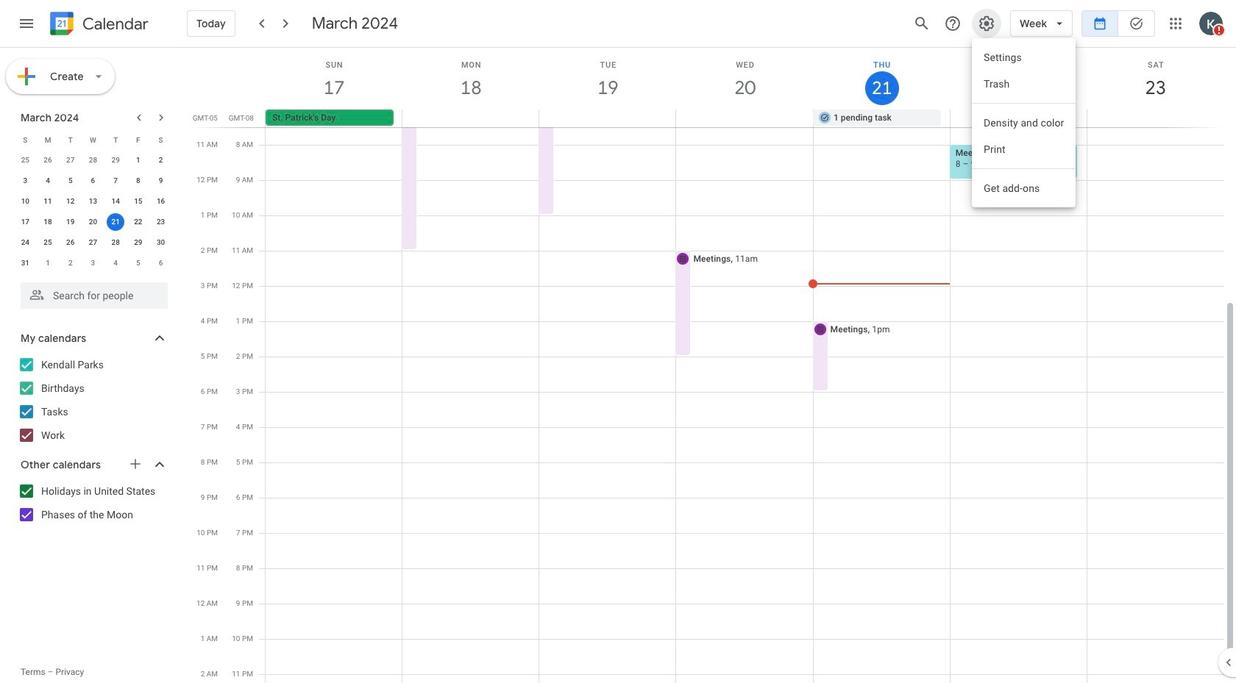 Task type: describe. For each thing, give the bounding box(es) containing it.
31 element
[[16, 255, 34, 272]]

my calendars list
[[3, 353, 183, 448]]

19 element
[[62, 214, 79, 231]]

7 element
[[107, 172, 125, 190]]

other calendars list
[[3, 480, 183, 527]]

5 element
[[62, 172, 79, 190]]

april 2 element
[[62, 255, 79, 272]]

february 26 element
[[39, 152, 57, 169]]

settings menu menu
[[973, 38, 1077, 208]]

march 2024 grid
[[14, 130, 172, 274]]

28 element
[[107, 234, 125, 252]]

Search for people text field
[[29, 283, 159, 309]]

8 element
[[129, 172, 147, 190]]

29 element
[[129, 234, 147, 252]]

2 element
[[152, 152, 170, 169]]

april 6 element
[[152, 255, 170, 272]]

18 element
[[39, 214, 57, 231]]

26 element
[[62, 234, 79, 252]]

13 element
[[84, 193, 102, 211]]

25 element
[[39, 234, 57, 252]]

15 element
[[129, 193, 147, 211]]

12 element
[[62, 193, 79, 211]]

30 element
[[152, 234, 170, 252]]

3 element
[[16, 172, 34, 190]]

6 element
[[84, 172, 102, 190]]

14 element
[[107, 193, 125, 211]]

settings menu image
[[979, 15, 996, 32]]



Task type: locate. For each thing, give the bounding box(es) containing it.
heading inside calendar element
[[80, 15, 149, 33]]

february 28 element
[[84, 152, 102, 169]]

24 element
[[16, 234, 34, 252]]

27 element
[[84, 234, 102, 252]]

main drawer image
[[18, 15, 35, 32]]

april 5 element
[[129, 255, 147, 272]]

row group
[[14, 150, 172, 274]]

4 element
[[39, 172, 57, 190]]

10 element
[[16, 193, 34, 211]]

april 3 element
[[84, 255, 102, 272]]

february 27 element
[[62, 152, 79, 169]]

20 element
[[84, 214, 102, 231]]

9 element
[[152, 172, 170, 190]]

16 element
[[152, 193, 170, 211]]

grid
[[188, 48, 1237, 684]]

23 element
[[152, 214, 170, 231]]

april 1 element
[[39, 255, 57, 272]]

None search field
[[0, 277, 183, 309]]

22 element
[[129, 214, 147, 231]]

21, today element
[[107, 214, 125, 231]]

cell inside march 2024 grid
[[104, 212, 127, 233]]

row
[[259, 110, 1237, 127], [14, 130, 172, 150], [14, 150, 172, 171], [14, 171, 172, 191], [14, 191, 172, 212], [14, 212, 172, 233], [14, 233, 172, 253], [14, 253, 172, 274]]

calendar element
[[47, 9, 149, 41]]

cell
[[403, 110, 540, 127], [540, 110, 677, 127], [677, 110, 814, 127], [950, 110, 1087, 127], [1087, 110, 1224, 127], [104, 212, 127, 233]]

1 element
[[129, 152, 147, 169]]

april 4 element
[[107, 255, 125, 272]]

heading
[[80, 15, 149, 33]]

11 element
[[39, 193, 57, 211]]

add other calendars image
[[128, 457, 143, 472]]

february 29 element
[[107, 152, 125, 169]]

february 25 element
[[16, 152, 34, 169]]

17 element
[[16, 214, 34, 231]]



Task type: vqa. For each thing, say whether or not it's contained in the screenshot.
*
no



